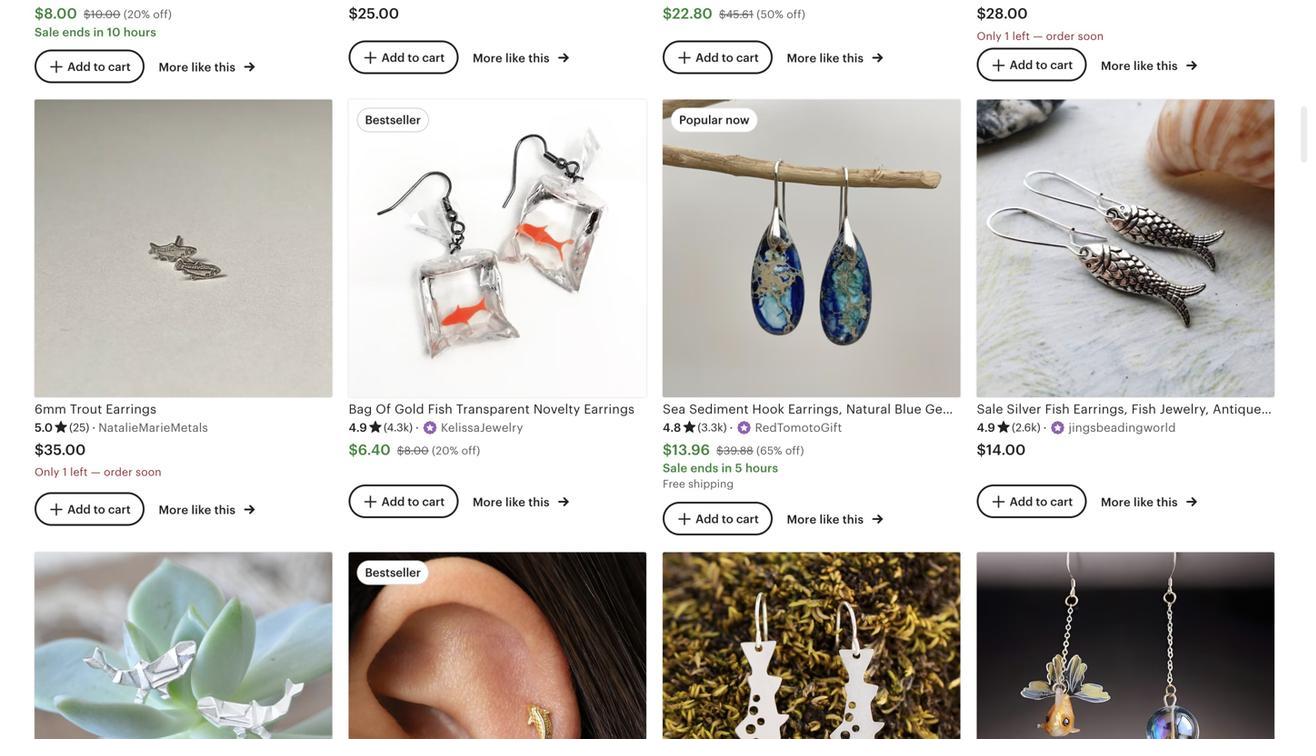 Task type: describe. For each thing, give the bounding box(es) containing it.
chic asymmetrical goldfish earrings,koi fish dagle earrings image
[[977, 552, 1275, 739]]

left for 28.00
[[1012, 30, 1030, 42]]

$ 8.00 $ 10.00 (20% off) sale ends in 10 hours
[[35, 6, 172, 39]]

add to cart down $ 35.00 only 1 left — order soon
[[67, 503, 131, 516]]

shop for (2.6k)
[[1140, 365, 1167, 378]]

$ inside $ 28.00 only 1 left — order soon
[[977, 6, 986, 22]]

to for 'add to cart' button under $ 22.80 $ 45.61 (50% off)
[[722, 51, 733, 64]]

(50%
[[757, 8, 784, 20]]

quick for (2.6k)
[[1103, 365, 1137, 378]]

bag
[[349, 402, 372, 416]]

8.00 inside $ 8.00 $ 10.00 (20% off) sale ends in 10 hours
[[44, 6, 77, 22]]

$ 22.80 $ 45.61 (50% off)
[[663, 6, 805, 22]]

shipping
[[688, 478, 734, 490]]

add down $ 35.00 only 1 left — order soon
[[67, 503, 91, 516]]

(2.6k)
[[1012, 421, 1041, 433]]

1 for 35.00
[[62, 466, 67, 478]]

quick for (3.3k)
[[789, 365, 823, 378]]

in for 13.96
[[721, 462, 732, 475]]

add down $ 8.00 $ 10.00 (20% off) sale ends in 10 hours
[[67, 60, 91, 73]]

quick shop button for (3.3k)
[[756, 354, 867, 388]]

$ 25.00
[[349, 6, 399, 22]]

1 earrings from the left
[[106, 402, 157, 416]]

shop for (3.3k)
[[825, 365, 853, 378]]

10.00
[[91, 8, 120, 20]]

4.9 for 14.00
[[977, 421, 995, 434]]

$ inside $ 6.40 $ 8.00 (20% off)
[[397, 444, 404, 457]]

only for 28.00
[[977, 30, 1002, 42]]

5
[[735, 462, 742, 475]]

off) for 8.00
[[153, 8, 172, 20]]

popular
[[679, 113, 723, 127]]

(65%
[[756, 444, 782, 457]]

(25)
[[69, 421, 89, 433]]

to for 'add to cart' button under $ 35.00 only 1 left — order soon
[[94, 503, 105, 516]]

add down 14.00
[[1010, 495, 1033, 509]]

add to cart button down shipping
[[663, 502, 773, 536]]

product video element for chic asymmetrical goldfish earrings,koi fish dagle earrings image
[[977, 552, 1275, 739]]

off) for 6.40
[[461, 444, 480, 457]]

$ 13.96 $ 39.88 (65% off) sale ends in 5 hours free shipping
[[663, 442, 804, 490]]

1 for 28.00
[[1005, 30, 1009, 42]]

sale for 13.96
[[663, 462, 688, 475]]

add down shipping
[[696, 512, 719, 526]]

· for (25)
[[92, 421, 96, 434]]

25.00
[[358, 6, 399, 22]]

to for 'add to cart' button underneath $ 6.40 $ 8.00 (20% off) at left bottom
[[408, 495, 419, 509]]

14.00
[[986, 442, 1026, 458]]

· for (2.6k)
[[1043, 421, 1047, 434]]

(4.3k)
[[384, 421, 413, 433]]

to for 'add to cart' button below $ 28.00 only 1 left — order soon
[[1036, 58, 1048, 72]]

trout
[[70, 402, 102, 416]]

gold
[[395, 402, 424, 416]]

6.40
[[358, 442, 391, 458]]

hours for 13.96
[[745, 462, 778, 475]]

(20% for 8.00
[[123, 8, 150, 20]]

origami whale stud earrings in sterling silver 925 by jamber jewels, origami fish earrings, whale jewelry, ocean jewelry image
[[35, 552, 332, 739]]

2 earrings from the left
[[584, 402, 635, 416]]

shop for (4.3k)
[[511, 365, 539, 378]]

quick for (4.3k)
[[475, 365, 508, 378]]

sale for 8.00
[[35, 25, 59, 39]]

product video element for 18g/16g koi fish internally threaded labret stud • tiny stud earrings • stacking earring • koi fish earring • minimalist jewelry • elevado image
[[349, 552, 646, 739]]

add to cart down 25.00 in the left of the page
[[382, 51, 445, 64]]

10
[[107, 25, 121, 39]]

novelty
[[533, 402, 580, 416]]

· for (4.3k)
[[415, 421, 419, 434]]

13.96
[[672, 442, 710, 458]]

add down the 6.40
[[382, 495, 405, 509]]

35.00
[[44, 442, 86, 458]]

1 bestseller from the top
[[365, 113, 421, 127]]

$ 28.00 only 1 left — order soon
[[977, 6, 1104, 42]]

only for 35.00
[[35, 466, 59, 478]]

· for (3.3k)
[[730, 421, 733, 434]]



Task type: locate. For each thing, give the bounding box(es) containing it.
4.8
[[663, 421, 681, 434]]

1 vertical spatial 8.00
[[404, 444, 429, 457]]

2 quick from the left
[[475, 365, 508, 378]]

off) right (65%
[[785, 444, 804, 457]]

2 quick shop from the left
[[475, 365, 539, 378]]

0 vertical spatial (20%
[[123, 8, 150, 20]]

$ 14.00
[[977, 442, 1026, 458]]

1 horizontal spatial 1
[[1005, 30, 1009, 42]]

off) inside $ 22.80 $ 45.61 (50% off)
[[787, 8, 805, 20]]

3 quick shop from the left
[[789, 365, 853, 378]]

0 horizontal spatial order
[[104, 466, 133, 478]]

$ 35.00 only 1 left — order soon
[[35, 442, 162, 478]]

order for 35.00
[[104, 466, 133, 478]]

bag of gold fish transparent novelty earrings image
[[349, 100, 646, 397]]

sale left 10
[[35, 25, 59, 39]]

only inside $ 35.00 only 1 left — order soon
[[35, 466, 59, 478]]

ends left 10
[[62, 25, 90, 39]]

22.80
[[672, 6, 713, 22]]

$ inside $ 22.80 $ 45.61 (50% off)
[[719, 8, 726, 20]]

4 shop from the left
[[1140, 365, 1167, 378]]

sale silver fish earrings, fish jewelry, antique silver 3d fish earrings, nature  inspired jewelry, gift for her, jingsbeadingworld image
[[977, 100, 1275, 397]]

$
[[35, 6, 44, 22], [349, 6, 358, 22], [663, 6, 672, 22], [977, 6, 986, 22], [84, 8, 91, 20], [719, 8, 726, 20], [35, 442, 44, 458], [349, 442, 358, 458], [663, 442, 672, 458], [977, 442, 986, 458], [397, 444, 404, 457], [716, 444, 724, 457]]

off) right 10.00
[[153, 8, 172, 20]]

off) for 13.96
[[785, 444, 804, 457]]

add to cart down $ 6.40 $ 8.00 (20% off) at left bottom
[[382, 495, 445, 509]]

1 vertical spatial hours
[[745, 462, 778, 475]]

soon for 35.00
[[136, 466, 162, 478]]

add to cart down $ 28.00 only 1 left — order soon
[[1010, 58, 1073, 72]]

0 vertical spatial sale
[[35, 25, 59, 39]]

sale
[[35, 25, 59, 39], [663, 462, 688, 475]]

1 quick shop button from the left
[[128, 354, 239, 388]]

ends for 8.00
[[62, 25, 90, 39]]

bestseller
[[365, 113, 421, 127], [365, 566, 421, 579]]

1 vertical spatial soon
[[136, 466, 162, 478]]

1 inside $ 35.00 only 1 left — order soon
[[62, 466, 67, 478]]

6mm
[[35, 402, 66, 416]]

1 horizontal spatial only
[[977, 30, 1002, 42]]

more like this link
[[473, 48, 569, 66], [787, 48, 883, 66], [1101, 55, 1197, 74], [159, 57, 255, 76], [473, 492, 569, 511], [1101, 492, 1197, 511], [159, 500, 255, 518], [787, 509, 883, 528]]

4.9 down bag
[[349, 421, 367, 434]]

0 horizontal spatial in
[[93, 25, 104, 39]]

in left 10
[[93, 25, 104, 39]]

in for 8.00
[[93, 25, 104, 39]]

1 vertical spatial only
[[35, 466, 59, 478]]

1 vertical spatial ends
[[691, 462, 719, 475]]

add to cart down shipping
[[696, 512, 759, 526]]

to for 'add to cart' button underneath 10
[[94, 60, 105, 73]]

soon
[[1078, 30, 1104, 42], [136, 466, 162, 478]]

order inside $ 35.00 only 1 left — order soon
[[104, 466, 133, 478]]

left
[[1012, 30, 1030, 42], [70, 466, 88, 478]]

off) down bag of gold fish transparent novelty earrings
[[461, 444, 480, 457]]

bag of gold fish transparent novelty earrings
[[349, 402, 635, 416]]

1
[[1005, 30, 1009, 42], [62, 466, 67, 478]]

0 vertical spatial ends
[[62, 25, 90, 39]]

in left 5 at bottom
[[721, 462, 732, 475]]

soon inside $ 35.00 only 1 left — order soon
[[136, 466, 162, 478]]

quick shop for (4.3k)
[[475, 365, 539, 378]]

to for 'add to cart' button under 14.00
[[1036, 495, 1048, 509]]

(20% down fish on the bottom of the page
[[432, 444, 458, 457]]

to for 'add to cart' button below 25.00 in the left of the page
[[408, 51, 419, 64]]

0 horizontal spatial (20%
[[123, 8, 150, 20]]

1 horizontal spatial (20%
[[432, 444, 458, 457]]

1 quick from the left
[[161, 365, 194, 378]]

0 horizontal spatial soon
[[136, 466, 162, 478]]

—
[[1033, 30, 1043, 42], [91, 466, 101, 478]]

free
[[663, 478, 685, 490]]

2 · from the left
[[415, 421, 419, 434]]

left for 35.00
[[70, 466, 88, 478]]

0 vertical spatial 1
[[1005, 30, 1009, 42]]

sea sediment hook earrings, natural blue gemstone dangle earrings, healing drop earrings, inner peace meditation grounding earrings gift image
[[663, 100, 961, 397]]

4 quick shop button from the left
[[1070, 354, 1181, 388]]

add
[[382, 51, 405, 64], [696, 51, 719, 64], [1010, 58, 1033, 72], [67, 60, 91, 73], [382, 495, 405, 509], [1010, 495, 1033, 509], [67, 503, 91, 516], [696, 512, 719, 526]]

in inside $ 8.00 $ 10.00 (20% off) sale ends in 10 hours
[[93, 25, 104, 39]]

left inside $ 28.00 only 1 left — order soon
[[1012, 30, 1030, 42]]

1 horizontal spatial in
[[721, 462, 732, 475]]

0 horizontal spatial only
[[35, 466, 59, 478]]

0 vertical spatial bestseller
[[365, 113, 421, 127]]

0 vertical spatial —
[[1033, 30, 1043, 42]]

0 horizontal spatial left
[[70, 466, 88, 478]]

5.0
[[35, 421, 53, 434]]

add down the 22.80
[[696, 51, 719, 64]]

add to cart button down $ 6.40 $ 8.00 (20% off) at left bottom
[[349, 485, 458, 519]]

1 vertical spatial order
[[104, 466, 133, 478]]

1 horizontal spatial order
[[1046, 30, 1075, 42]]

add down 25.00 in the left of the page
[[382, 51, 405, 64]]

earrings right the novelty
[[584, 402, 635, 416]]

now
[[726, 113, 750, 127]]

1 vertical spatial sale
[[663, 462, 688, 475]]

1 inside $ 28.00 only 1 left — order soon
[[1005, 30, 1009, 42]]

cart
[[422, 51, 445, 64], [736, 51, 759, 64], [1050, 58, 1073, 72], [108, 60, 131, 73], [422, 495, 445, 509], [1050, 495, 1073, 509], [108, 503, 131, 516], [736, 512, 759, 526]]

· right (4.3k)
[[415, 421, 419, 434]]

1 horizontal spatial left
[[1012, 30, 1030, 42]]

39.88
[[724, 444, 753, 457]]

ends inside '$ 13.96 $ 39.88 (65% off) sale ends in 5 hours free shipping'
[[691, 462, 719, 475]]

2 4.9 from the left
[[977, 421, 995, 434]]

8.00
[[44, 6, 77, 22], [404, 444, 429, 457]]

1 vertical spatial bestseller
[[365, 566, 421, 579]]

fish
[[428, 402, 453, 416]]

(20% for 6.40
[[432, 444, 458, 457]]

3 shop from the left
[[825, 365, 853, 378]]

soon for 28.00
[[1078, 30, 1104, 42]]

add to cart
[[382, 51, 445, 64], [696, 51, 759, 64], [1010, 58, 1073, 72], [67, 60, 131, 73], [382, 495, 445, 509], [1010, 495, 1073, 509], [67, 503, 131, 516], [696, 512, 759, 526]]

quick shop button for (4.3k)
[[442, 354, 553, 388]]

0 vertical spatial 8.00
[[44, 6, 77, 22]]

0 horizontal spatial product video element
[[349, 552, 646, 739]]

4 quick from the left
[[1103, 365, 1137, 378]]

of
[[376, 402, 391, 416]]

shop
[[197, 365, 225, 378], [511, 365, 539, 378], [825, 365, 853, 378], [1140, 365, 1167, 378]]

0 horizontal spatial earrings
[[106, 402, 157, 416]]

order for 28.00
[[1046, 30, 1075, 42]]

more like this
[[473, 51, 553, 65], [787, 51, 867, 65], [1101, 59, 1181, 73], [159, 60, 239, 74], [473, 496, 553, 509], [1101, 496, 1181, 509], [159, 503, 239, 517], [787, 513, 867, 527]]

bestseller inside the bestseller link
[[365, 566, 421, 579]]

quick shop
[[161, 365, 225, 378], [475, 365, 539, 378], [789, 365, 853, 378], [1103, 365, 1167, 378]]

4 · from the left
[[1043, 421, 1047, 434]]

only inside $ 28.00 only 1 left — order soon
[[977, 30, 1002, 42]]

0 horizontal spatial —
[[91, 466, 101, 478]]

hours inside $ 8.00 $ 10.00 (20% off) sale ends in 10 hours
[[123, 25, 156, 39]]

0 horizontal spatial hours
[[123, 25, 156, 39]]

— for 35.00
[[91, 466, 101, 478]]

0 vertical spatial order
[[1046, 30, 1075, 42]]

quick shop button
[[128, 354, 239, 388], [442, 354, 553, 388], [756, 354, 867, 388], [1070, 354, 1181, 388]]

off) right (50%
[[787, 8, 805, 20]]

like
[[505, 51, 525, 65], [820, 51, 840, 65], [1134, 59, 1154, 73], [191, 60, 211, 74], [505, 496, 525, 509], [1134, 496, 1154, 509], [191, 503, 211, 517], [820, 513, 840, 527]]

order
[[1046, 30, 1075, 42], [104, 466, 133, 478]]

4 quick shop from the left
[[1103, 365, 1167, 378]]

sale inside $ 8.00 $ 10.00 (20% off) sale ends in 10 hours
[[35, 25, 59, 39]]

18g/16g koi fish internally threaded labret stud • tiny stud earrings • stacking earring • koi fish earring • minimalist jewelry • elevado image
[[349, 552, 646, 739]]

1 product video element from the left
[[349, 552, 646, 739]]

6mm trout earrings image
[[35, 100, 332, 397]]

only
[[977, 30, 1002, 42], [35, 466, 59, 478]]

transparent
[[456, 402, 530, 416]]

add to cart down 10
[[67, 60, 131, 73]]

hours for 8.00
[[123, 25, 156, 39]]

ends
[[62, 25, 90, 39], [691, 462, 719, 475]]

quick shop for (2.6k)
[[1103, 365, 1167, 378]]

(20% right 10.00
[[123, 8, 150, 20]]

3 quick shop button from the left
[[756, 354, 867, 388]]

1 horizontal spatial 8.00
[[404, 444, 429, 457]]

4.9
[[349, 421, 367, 434], [977, 421, 995, 434]]

quick shop button for (25)
[[128, 354, 239, 388]]

3 · from the left
[[730, 421, 733, 434]]

add to cart button down $ 28.00 only 1 left — order soon
[[977, 48, 1087, 82]]

0 horizontal spatial ends
[[62, 25, 90, 39]]

8.00 down (4.3k)
[[404, 444, 429, 457]]

1 vertical spatial in
[[721, 462, 732, 475]]

add to cart button down 10
[[35, 49, 144, 83]]

left down 28.00
[[1012, 30, 1030, 42]]

3 quick from the left
[[789, 365, 823, 378]]

— for 28.00
[[1033, 30, 1043, 42]]

2 quick shop button from the left
[[442, 354, 553, 388]]

0 vertical spatial left
[[1012, 30, 1030, 42]]

1 4.9 from the left
[[349, 421, 367, 434]]

sale up free
[[663, 462, 688, 475]]

· right (25) at bottom
[[92, 421, 96, 434]]

hours inside '$ 13.96 $ 39.88 (65% off) sale ends in 5 hours free shipping'
[[745, 462, 778, 475]]

to for 'add to cart' button below shipping
[[722, 512, 733, 526]]

45.61
[[726, 8, 754, 20]]

·
[[92, 421, 96, 434], [415, 421, 419, 434], [730, 421, 733, 434], [1043, 421, 1047, 434]]

(3.3k)
[[698, 421, 727, 433]]

1 shop from the left
[[197, 365, 225, 378]]

4.9 up $ 14.00
[[977, 421, 995, 434]]

— inside $ 28.00 only 1 left — order soon
[[1033, 30, 1043, 42]]

left inside $ 35.00 only 1 left — order soon
[[70, 466, 88, 478]]

· right (3.3k) at the right bottom
[[730, 421, 733, 434]]

0 vertical spatial hours
[[123, 25, 156, 39]]

to
[[408, 51, 419, 64], [722, 51, 733, 64], [1036, 58, 1048, 72], [94, 60, 105, 73], [408, 495, 419, 509], [1036, 495, 1048, 509], [94, 503, 105, 516], [722, 512, 733, 526]]

$ 6.40 $ 8.00 (20% off)
[[349, 442, 480, 458]]

1 · from the left
[[92, 421, 96, 434]]

add to cart down $ 22.80 $ 45.61 (50% off)
[[696, 51, 759, 64]]

1 horizontal spatial soon
[[1078, 30, 1104, 42]]

1 vertical spatial 1
[[62, 466, 67, 478]]

off) inside $ 8.00 $ 10.00 (20% off) sale ends in 10 hours
[[153, 8, 172, 20]]

only down 28.00
[[977, 30, 1002, 42]]

add down $ 28.00 only 1 left — order soon
[[1010, 58, 1033, 72]]

add to cart button down 25.00 in the left of the page
[[349, 40, 458, 74]]

off) inside $ 6.40 $ 8.00 (20% off)
[[461, 444, 480, 457]]

this
[[528, 51, 550, 65], [843, 51, 864, 65], [1157, 59, 1178, 73], [214, 60, 236, 74], [528, 496, 550, 509], [1157, 496, 1178, 509], [214, 503, 236, 517], [843, 513, 864, 527]]

bestseller link
[[349, 552, 646, 739]]

quick for (25)
[[161, 365, 194, 378]]

sale inside '$ 13.96 $ 39.88 (65% off) sale ends in 5 hours free shipping'
[[663, 462, 688, 475]]

2 shop from the left
[[511, 365, 539, 378]]

1 horizontal spatial hours
[[745, 462, 778, 475]]

1 horizontal spatial earrings
[[584, 402, 635, 416]]

add to cart button down $ 35.00 only 1 left — order soon
[[35, 492, 144, 526]]

6mm trout earrings
[[35, 402, 157, 416]]

earrings
[[106, 402, 157, 416], [584, 402, 635, 416]]

(20% inside $ 8.00 $ 10.00 (20% off) sale ends in 10 hours
[[123, 8, 150, 20]]

0 horizontal spatial 8.00
[[44, 6, 77, 22]]

earrings right trout in the bottom left of the page
[[106, 402, 157, 416]]

only down 35.00
[[35, 466, 59, 478]]

in inside '$ 13.96 $ 39.88 (65% off) sale ends in 5 hours free shipping'
[[721, 462, 732, 475]]

off) inside '$ 13.96 $ 39.88 (65% off) sale ends in 5 hours free shipping'
[[785, 444, 804, 457]]

quick shop for (3.3k)
[[789, 365, 853, 378]]

1 horizontal spatial sale
[[663, 462, 688, 475]]

add to cart button down $ 22.80 $ 45.61 (50% off)
[[663, 40, 773, 74]]

(20% inside $ 6.40 $ 8.00 (20% off)
[[432, 444, 458, 457]]

0 horizontal spatial sale
[[35, 25, 59, 39]]

— inside $ 35.00 only 1 left — order soon
[[91, 466, 101, 478]]

1 quick shop from the left
[[161, 365, 225, 378]]

hours
[[123, 25, 156, 39], [745, 462, 778, 475]]

ends for 13.96
[[691, 462, 719, 475]]

(20%
[[123, 8, 150, 20], [432, 444, 458, 457]]

off) for 22.80
[[787, 8, 805, 20]]

trout dangle earrings *handmade* *fish earrings* image
[[663, 552, 961, 739]]

1 down 35.00
[[62, 466, 67, 478]]

· right (2.6k)
[[1043, 421, 1047, 434]]

1 vertical spatial left
[[70, 466, 88, 478]]

hours down (65%
[[745, 462, 778, 475]]

2 product video element from the left
[[977, 552, 1275, 739]]

popular now
[[679, 113, 750, 127]]

8.00 inside $ 6.40 $ 8.00 (20% off)
[[404, 444, 429, 457]]

0 vertical spatial in
[[93, 25, 104, 39]]

in
[[93, 25, 104, 39], [721, 462, 732, 475]]

add to cart button
[[349, 40, 458, 74], [663, 40, 773, 74], [977, 48, 1087, 82], [35, 49, 144, 83], [349, 485, 458, 519], [977, 485, 1087, 519], [35, 492, 144, 526], [663, 502, 773, 536]]

add to cart button down 14.00
[[977, 485, 1087, 519]]

product video element
[[349, 552, 646, 739], [977, 552, 1275, 739]]

ends inside $ 8.00 $ 10.00 (20% off) sale ends in 10 hours
[[62, 25, 90, 39]]

soon inside $ 28.00 only 1 left — order soon
[[1078, 30, 1104, 42]]

left down 35.00
[[70, 466, 88, 478]]

add to cart down 14.00
[[1010, 495, 1073, 509]]

hours right 10
[[123, 25, 156, 39]]

1 horizontal spatial —
[[1033, 30, 1043, 42]]

$ inside $ 35.00 only 1 left — order soon
[[35, 442, 44, 458]]

quick
[[161, 365, 194, 378], [475, 365, 508, 378], [789, 365, 823, 378], [1103, 365, 1137, 378]]

1 horizontal spatial product video element
[[977, 552, 1275, 739]]

2 bestseller from the top
[[365, 566, 421, 579]]

1 vertical spatial —
[[91, 466, 101, 478]]

order inside $ 28.00 only 1 left — order soon
[[1046, 30, 1075, 42]]

0 vertical spatial only
[[977, 30, 1002, 42]]

1 down 28.00
[[1005, 30, 1009, 42]]

1 horizontal spatial ends
[[691, 462, 719, 475]]

more
[[473, 51, 503, 65], [787, 51, 817, 65], [1101, 59, 1131, 73], [159, 60, 188, 74], [473, 496, 503, 509], [1101, 496, 1131, 509], [159, 503, 188, 517], [787, 513, 817, 527]]

4.9 for 6.40
[[349, 421, 367, 434]]

shop for (25)
[[197, 365, 225, 378]]

ends up shipping
[[691, 462, 719, 475]]

0 horizontal spatial 4.9
[[349, 421, 367, 434]]

quick shop for (25)
[[161, 365, 225, 378]]

28.00
[[986, 6, 1028, 22]]

8.00 left 10.00
[[44, 6, 77, 22]]

0 horizontal spatial 1
[[62, 466, 67, 478]]

off)
[[153, 8, 172, 20], [787, 8, 805, 20], [461, 444, 480, 457], [785, 444, 804, 457]]

0 vertical spatial soon
[[1078, 30, 1104, 42]]

1 vertical spatial (20%
[[432, 444, 458, 457]]

1 horizontal spatial 4.9
[[977, 421, 995, 434]]

quick shop button for (2.6k)
[[1070, 354, 1181, 388]]



Task type: vqa. For each thing, say whether or not it's contained in the screenshot.
time
no



